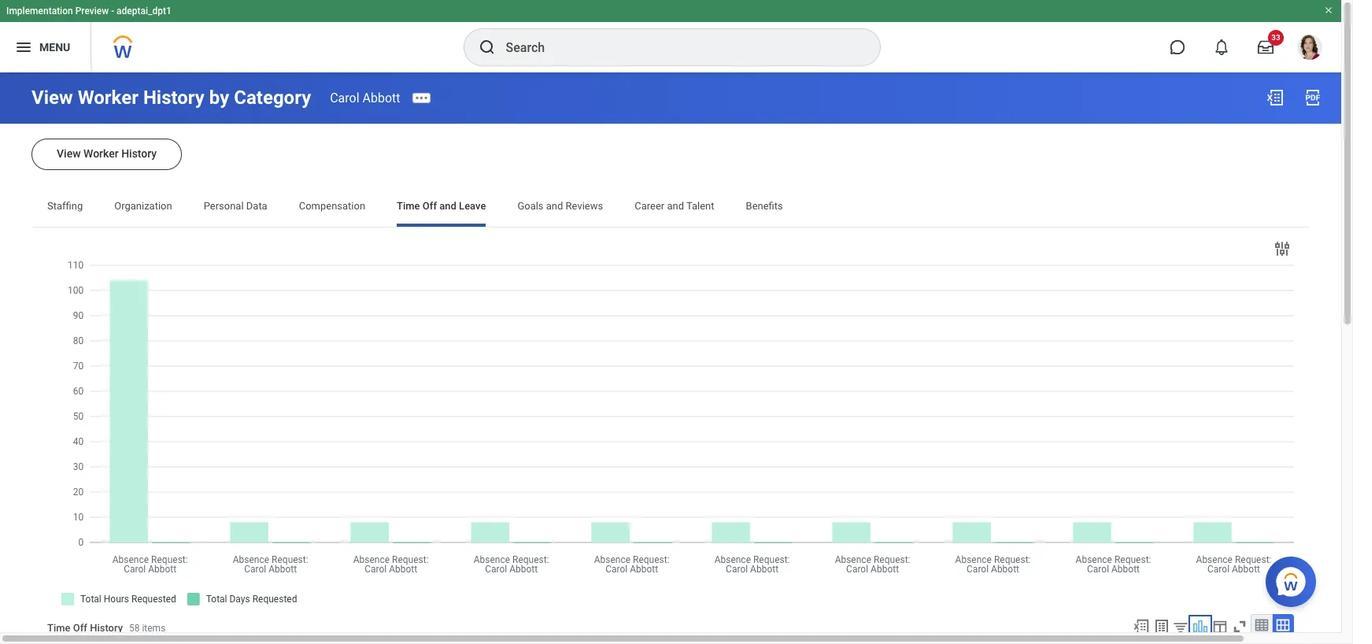 Task type: locate. For each thing, give the bounding box(es) containing it.
menu
[[39, 41, 70, 53]]

export to excel image for time off history
[[1133, 618, 1151, 636]]

0 horizontal spatial off
[[73, 622, 87, 634]]

worker up view worker history
[[78, 87, 139, 109]]

goals and reviews
[[518, 200, 604, 212]]

leave
[[459, 200, 486, 212]]

personal
[[204, 200, 244, 212]]

data
[[246, 200, 268, 212]]

time left "58" on the left of the page
[[47, 622, 70, 634]]

worker for view worker history by category
[[78, 87, 139, 109]]

and for goals and reviews
[[546, 200, 563, 212]]

time
[[397, 200, 420, 212], [47, 622, 70, 634]]

export to excel image for view worker history by category
[[1267, 88, 1285, 107]]

time left leave
[[397, 200, 420, 212]]

worker for view worker history
[[84, 147, 119, 160]]

view worker history button
[[32, 139, 182, 170]]

and
[[440, 200, 457, 212], [546, 200, 563, 212], [667, 200, 684, 212]]

and right goals
[[546, 200, 563, 212]]

1 vertical spatial worker
[[84, 147, 119, 160]]

off inside 'tab list'
[[423, 200, 437, 212]]

0 horizontal spatial time
[[47, 622, 70, 634]]

2 horizontal spatial and
[[667, 200, 684, 212]]

time for time off and leave
[[397, 200, 420, 212]]

tab list
[[32, 189, 1311, 227]]

1 vertical spatial view
[[57, 147, 81, 160]]

view inside button
[[57, 147, 81, 160]]

preview
[[75, 6, 109, 17]]

1 horizontal spatial export to excel image
[[1267, 88, 1285, 107]]

items
[[142, 623, 166, 634]]

0 vertical spatial off
[[423, 200, 437, 212]]

0 vertical spatial history
[[143, 87, 205, 109]]

off left "58" on the left of the page
[[73, 622, 87, 634]]

export to excel image left view printable version (pdf) image
[[1267, 88, 1285, 107]]

1 vertical spatial export to excel image
[[1133, 618, 1151, 636]]

inbox large image
[[1259, 39, 1274, 55]]

and left the talent at the top right of the page
[[667, 200, 684, 212]]

configure and view chart data image
[[1274, 239, 1293, 258]]

and left leave
[[440, 200, 457, 212]]

1 horizontal spatial and
[[546, 200, 563, 212]]

history for view worker history
[[121, 147, 157, 160]]

1 horizontal spatial off
[[423, 200, 437, 212]]

toolbar inside "view worker history by category" main content
[[1126, 614, 1295, 639]]

history inside button
[[121, 147, 157, 160]]

benefits
[[746, 200, 784, 212]]

off
[[423, 200, 437, 212], [73, 622, 87, 634]]

1 and from the left
[[440, 200, 457, 212]]

off left leave
[[423, 200, 437, 212]]

58
[[129, 623, 140, 634]]

export to excel image
[[1267, 88, 1285, 107], [1133, 618, 1151, 636]]

search image
[[478, 38, 497, 57]]

33
[[1272, 33, 1281, 42]]

worker inside button
[[84, 147, 119, 160]]

view down menu
[[32, 87, 73, 109]]

expand table image
[[1276, 618, 1292, 633]]

view up staffing
[[57, 147, 81, 160]]

1 horizontal spatial time
[[397, 200, 420, 212]]

2 and from the left
[[546, 200, 563, 212]]

implementation preview -   adeptai_dpt1
[[6, 6, 172, 17]]

history for view worker history by category
[[143, 87, 205, 109]]

0 vertical spatial export to excel image
[[1267, 88, 1285, 107]]

export to excel image left export to worksheets image
[[1133, 618, 1151, 636]]

close environment banner image
[[1325, 6, 1334, 15]]

history left by
[[143, 87, 205, 109]]

-
[[111, 6, 114, 17]]

worker up the organization
[[84, 147, 119, 160]]

0 vertical spatial view
[[32, 87, 73, 109]]

view worker history
[[57, 147, 157, 160]]

0 vertical spatial time
[[397, 200, 420, 212]]

0 horizontal spatial and
[[440, 200, 457, 212]]

tab list containing staffing
[[32, 189, 1311, 227]]

toolbar
[[1126, 614, 1295, 639]]

history
[[143, 87, 205, 109], [121, 147, 157, 160], [90, 622, 123, 634]]

time inside 'tab list'
[[397, 200, 420, 212]]

history left "58" on the left of the page
[[90, 622, 123, 634]]

2 vertical spatial history
[[90, 622, 123, 634]]

1 vertical spatial history
[[121, 147, 157, 160]]

history up the organization
[[121, 147, 157, 160]]

menu button
[[0, 22, 91, 72]]

0 horizontal spatial export to excel image
[[1133, 618, 1151, 636]]

career and talent
[[635, 200, 715, 212]]

view for view worker history
[[57, 147, 81, 160]]

3 and from the left
[[667, 200, 684, 212]]

1 vertical spatial off
[[73, 622, 87, 634]]

history for time off history 58 items
[[90, 622, 123, 634]]

view
[[32, 87, 73, 109], [57, 147, 81, 160]]

worker
[[78, 87, 139, 109], [84, 147, 119, 160]]

menu banner
[[0, 0, 1342, 72]]

1 vertical spatial time
[[47, 622, 70, 634]]

0 vertical spatial worker
[[78, 87, 139, 109]]



Task type: describe. For each thing, give the bounding box(es) containing it.
fullscreen image
[[1232, 618, 1249, 636]]

time off history 58 items
[[47, 622, 166, 634]]

justify image
[[14, 38, 33, 57]]

personal data
[[204, 200, 268, 212]]

staffing
[[47, 200, 83, 212]]

expand/collapse chart image
[[1192, 618, 1210, 636]]

notifications large image
[[1215, 39, 1230, 55]]

organization
[[114, 200, 172, 212]]

view worker history by category main content
[[0, 72, 1342, 644]]

carol abbott link
[[330, 90, 401, 105]]

abbott
[[363, 90, 401, 105]]

by
[[209, 87, 229, 109]]

adeptai_dpt1
[[117, 6, 172, 17]]

talent
[[687, 200, 715, 212]]

view worker history by category
[[32, 87, 311, 109]]

table image
[[1255, 618, 1270, 633]]

career
[[635, 200, 665, 212]]

and for career and talent
[[667, 200, 684, 212]]

off for and
[[423, 200, 437, 212]]

goals
[[518, 200, 544, 212]]

time for time off history 58 items
[[47, 622, 70, 634]]

carol abbott
[[330, 90, 401, 105]]

carol
[[330, 90, 360, 105]]

33 button
[[1249, 30, 1285, 65]]

export to worksheets image
[[1153, 618, 1172, 637]]

Search Workday  search field
[[506, 30, 848, 65]]

tab list inside "view worker history by category" main content
[[32, 189, 1311, 227]]

select to filter grid data image
[[1173, 619, 1190, 636]]

compensation
[[299, 200, 366, 212]]

view for view worker history by category
[[32, 87, 73, 109]]

view printable version (pdf) image
[[1304, 88, 1323, 107]]

implementation
[[6, 6, 73, 17]]

click to view/edit grid preferences image
[[1212, 618, 1230, 636]]

off for history
[[73, 622, 87, 634]]

reviews
[[566, 200, 604, 212]]

category
[[234, 87, 311, 109]]

profile logan mcneil image
[[1298, 35, 1323, 63]]

time off and leave
[[397, 200, 486, 212]]



Task type: vqa. For each thing, say whether or not it's contained in the screenshot.
Time Off and Leave
yes



